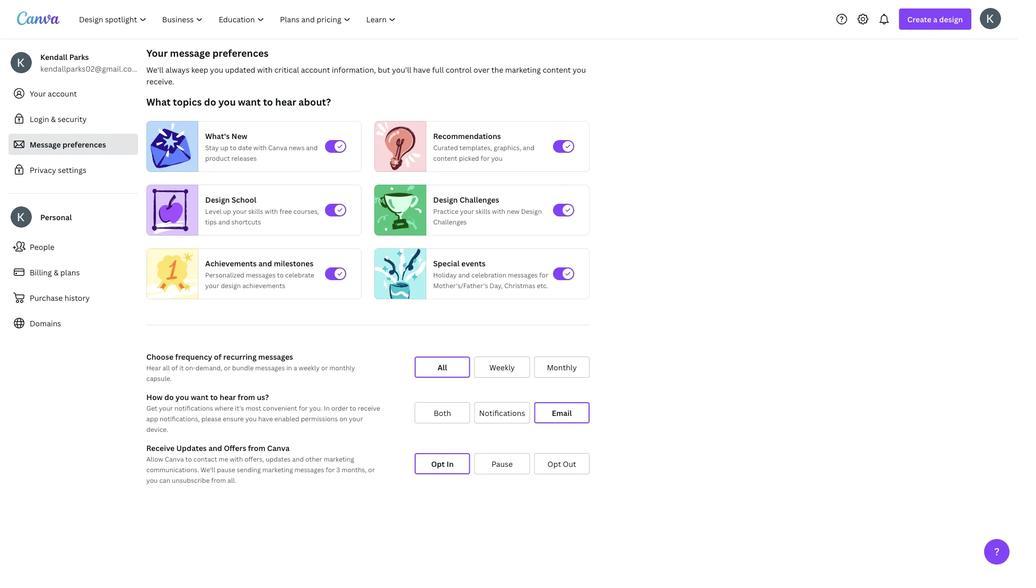 Task type: describe. For each thing, give the bounding box(es) containing it.
permissions
[[301, 414, 338, 423]]

celebrate
[[285, 270, 314, 279]]

history
[[65, 293, 90, 303]]

purchase history link
[[8, 287, 138, 308]]

order
[[332, 404, 348, 412]]

topics
[[173, 95, 202, 108]]

privacy settings
[[30, 165, 86, 175]]

and inside the recommendations curated templates, graphics, and content picked for you
[[523, 143, 535, 152]]

canva for canva
[[165, 455, 184, 463]]

always
[[166, 64, 190, 75]]

enabled
[[275, 414, 300, 423]]

all.
[[228, 476, 237, 484]]

you inside receive updates and offers from canva allow canva to contact me with offers, updates and other marketing communications. we'll pause sending marketing messages for 3 months, or you can unsubscribe from all.
[[146, 476, 158, 484]]

shortcuts
[[232, 217, 261, 226]]

billing & plans link
[[8, 262, 138, 283]]

to inside achievements and milestones personalized messages to celebrate your design achievements
[[277, 270, 284, 279]]

0 vertical spatial challenges
[[460, 194, 500, 205]]

courses,
[[294, 207, 319, 215]]

to inside what's new stay up to date with canva news and product releases
[[230, 143, 237, 152]]

me
[[219, 455, 228, 463]]

receive updates and offers from canva allow canva to contact me with offers, updates and other marketing communications. we'll pause sending marketing messages for 3 months, or you can unsubscribe from all.
[[146, 443, 375, 484]]

graphics,
[[494, 143, 522, 152]]

recommendations curated templates, graphics, and content picked for you
[[434, 131, 535, 162]]

day,
[[490, 281, 503, 290]]

and inside what's new stay up to date with canva news and product releases
[[306, 143, 318, 152]]

new
[[232, 131, 248, 141]]

curated
[[434, 143, 458, 152]]

convenient
[[263, 404, 297, 412]]

information,
[[332, 64, 376, 75]]

weekly
[[490, 362, 515, 372]]

topic image for design challenges
[[375, 185, 422, 236]]

and up me
[[209, 443, 222, 453]]

we'll always keep you updated with critical account information, but you'll have full control over the marketing content you receive.
[[146, 64, 586, 86]]

for inside the recommendations curated templates, graphics, and content picked for you
[[481, 154, 490, 162]]

how
[[146, 392, 163, 402]]

2 horizontal spatial design
[[521, 207, 542, 215]]

we'll inside we'll always keep you updated with critical account information, but you'll have full control over the marketing content you receive.
[[146, 64, 164, 75]]

1 vertical spatial preferences
[[63, 139, 106, 149]]

1 vertical spatial of
[[172, 363, 178, 372]]

on-
[[185, 363, 196, 372]]

where
[[215, 404, 234, 412]]

1 horizontal spatial do
[[204, 95, 216, 108]]

design inside achievements and milestones personalized messages to celebrate your design achievements
[[221, 281, 241, 290]]

celebration
[[472, 270, 507, 279]]

1 horizontal spatial or
[[321, 363, 328, 372]]

product
[[205, 154, 230, 162]]

critical
[[275, 64, 299, 75]]

and inside design school level up your skills with free courses, tips and shortcuts
[[218, 217, 230, 226]]

login
[[30, 114, 49, 124]]

stay
[[205, 143, 219, 152]]

device.
[[146, 425, 168, 434]]

have inside we'll always keep you updated with critical account information, but you'll have full control over the marketing content you receive.
[[414, 64, 431, 75]]

can
[[159, 476, 170, 484]]

ensure
[[223, 414, 244, 423]]

settings
[[58, 165, 86, 175]]

people link
[[8, 236, 138, 257]]

design inside dropdown button
[[940, 14, 964, 24]]

1 horizontal spatial hear
[[275, 95, 297, 108]]

in inside button
[[447, 459, 454, 469]]

0 horizontal spatial account
[[48, 88, 77, 98]]

new
[[507, 207, 520, 215]]

design for design school
[[205, 194, 230, 205]]

communications.
[[146, 465, 199, 474]]

topic image for special events
[[375, 246, 426, 302]]

marketing for other
[[324, 455, 355, 463]]

milestones
[[274, 258, 314, 268]]

create
[[908, 14, 932, 24]]

content inside the recommendations curated templates, graphics, and content picked for you
[[434, 154, 458, 162]]

All button
[[415, 357, 471, 378]]

your inside design school level up your skills with free courses, tips and shortcuts
[[233, 207, 247, 215]]

opt for opt in
[[431, 459, 445, 469]]

your right on
[[349, 414, 363, 423]]

with inside what's new stay up to date with canva news and product releases
[[254, 143, 267, 152]]

updated
[[225, 64, 256, 75]]

& for login
[[51, 114, 56, 124]]

hear
[[146, 363, 161, 372]]

offers
[[224, 443, 246, 453]]

your right get
[[159, 404, 173, 412]]

christmas
[[505, 281, 536, 290]]

in
[[287, 363, 292, 372]]

security
[[58, 114, 87, 124]]

what
[[146, 95, 171, 108]]

practice
[[434, 207, 459, 215]]

people
[[30, 242, 54, 252]]

contact
[[194, 455, 217, 463]]

Pause button
[[475, 453, 530, 474]]

special events holiday and celebration messages for mother's/father's day, christmas etc.
[[434, 258, 549, 290]]

top level navigation element
[[72, 8, 405, 30]]

level
[[205, 207, 222, 215]]

kendall parks image
[[981, 8, 1002, 29]]

personalized
[[205, 270, 245, 279]]

recommendations
[[434, 131, 501, 141]]

bundle
[[232, 363, 254, 372]]

a inside dropdown button
[[934, 14, 938, 24]]

other
[[306, 455, 322, 463]]

up for what's
[[221, 143, 229, 152]]

message preferences
[[30, 139, 106, 149]]

messages up the in
[[258, 352, 293, 362]]

and left "other"
[[292, 455, 304, 463]]

full
[[432, 64, 444, 75]]

to inside receive updates and offers from canva allow canva to contact me with offers, updates and other marketing communications. we'll pause sending marketing messages for 3 months, or you can unsubscribe from all.
[[185, 455, 192, 463]]

personal
[[40, 212, 72, 222]]

choose frequency of recurring messages hear all of it on-demand, or bundle messages in a weekly or monthly capsule.
[[146, 352, 355, 383]]

design school level up your skills with free courses, tips and shortcuts
[[205, 194, 319, 226]]

message preferences link
[[8, 134, 138, 155]]

topic image for recommendations
[[375, 121, 422, 172]]

Both button
[[415, 402, 471, 423]]

notifications
[[175, 404, 213, 412]]

your for your account
[[30, 88, 46, 98]]

you.
[[310, 404, 323, 412]]

messages inside special events holiday and celebration messages for mother's/father's day, christmas etc.
[[508, 270, 538, 279]]

canva for date
[[268, 143, 287, 152]]

app
[[146, 414, 158, 423]]

design for design challenges
[[434, 194, 458, 205]]

and inside achievements and milestones personalized messages to celebrate your design achievements
[[259, 258, 272, 268]]

school
[[232, 194, 257, 205]]

Notifications button
[[475, 402, 530, 423]]

from inside how do you want to hear from us? get your notifications where it's most convenient for you. in order to receive app notifications, please ensure you have enabled permissions on your device.
[[238, 392, 255, 402]]

you inside the recommendations curated templates, graphics, and content picked for you
[[492, 154, 503, 162]]

releases
[[232, 154, 257, 162]]

offers,
[[245, 455, 264, 463]]

message
[[30, 139, 61, 149]]

notifications
[[479, 408, 526, 418]]



Task type: vqa. For each thing, say whether or not it's contained in the screenshot.


Task type: locate. For each thing, give the bounding box(es) containing it.
free
[[280, 207, 292, 215]]

for left you.
[[299, 404, 308, 412]]

topic image for achievements and milestones
[[147, 246, 198, 302]]

2 horizontal spatial marketing
[[506, 64, 541, 75]]

1 vertical spatial hear
[[220, 392, 236, 402]]

login & security link
[[8, 108, 138, 129]]

most
[[246, 404, 261, 412]]

for inside special events holiday and celebration messages for mother's/father's day, christmas etc.
[[540, 270, 549, 279]]

preferences up updated
[[213, 46, 269, 59]]

1 vertical spatial account
[[48, 88, 77, 98]]

0 vertical spatial canva
[[268, 143, 287, 152]]

challenges down picked
[[460, 194, 500, 205]]

topic image for what's new
[[147, 121, 194, 172]]

1 vertical spatial have
[[258, 414, 273, 423]]

of left it
[[172, 363, 178, 372]]

design up practice
[[434, 194, 458, 205]]

or right the months,
[[368, 465, 375, 474]]

of up demand,
[[214, 352, 222, 362]]

1 vertical spatial content
[[434, 154, 458, 162]]

design
[[940, 14, 964, 24], [221, 281, 241, 290]]

and right news
[[306, 143, 318, 152]]

it
[[179, 363, 184, 372]]

1 vertical spatial marketing
[[324, 455, 355, 463]]

3
[[337, 465, 340, 474]]

or
[[224, 363, 231, 372], [321, 363, 328, 372], [368, 465, 375, 474]]

do right topics
[[204, 95, 216, 108]]

2 opt from the left
[[548, 459, 562, 469]]

Weekly button
[[475, 357, 530, 378]]

your
[[146, 46, 168, 59], [30, 88, 46, 98]]

preferences up privacy settings link
[[63, 139, 106, 149]]

with inside we'll always keep you updated with critical account information, but you'll have full control over the marketing content you receive.
[[257, 64, 273, 75]]

up for design
[[223, 207, 231, 215]]

2 skills from the left
[[476, 207, 491, 215]]

do
[[204, 95, 216, 108], [164, 392, 174, 402]]

0 horizontal spatial want
[[191, 392, 209, 402]]

0 vertical spatial want
[[238, 95, 261, 108]]

achievements
[[243, 281, 285, 290]]

design inside design school level up your skills with free courses, tips and shortcuts
[[205, 194, 230, 205]]

1 horizontal spatial preferences
[[213, 46, 269, 59]]

purchase
[[30, 293, 63, 303]]

1 vertical spatial do
[[164, 392, 174, 402]]

your right practice
[[460, 207, 474, 215]]

login & security
[[30, 114, 87, 124]]

0 horizontal spatial hear
[[220, 392, 236, 402]]

1 vertical spatial from
[[248, 443, 266, 453]]

billing
[[30, 267, 52, 277]]

1 horizontal spatial a
[[934, 14, 938, 24]]

topic image left holiday
[[375, 246, 426, 302]]

marketing down updates
[[263, 465, 293, 474]]

0 vertical spatial do
[[204, 95, 216, 108]]

your
[[233, 207, 247, 215], [460, 207, 474, 215], [205, 281, 219, 290], [159, 404, 173, 412], [349, 414, 363, 423]]

1 vertical spatial design
[[221, 281, 241, 290]]

1 horizontal spatial have
[[414, 64, 431, 75]]

the
[[492, 64, 504, 75]]

skills inside 'design challenges practice your skills with new design challenges'
[[476, 207, 491, 215]]

you'll
[[392, 64, 412, 75]]

0 horizontal spatial preferences
[[63, 139, 106, 149]]

for up etc. at the right
[[540, 270, 549, 279]]

design right new
[[521, 207, 542, 215]]

& inside billing & plans link
[[54, 267, 59, 277]]

1 horizontal spatial content
[[543, 64, 571, 75]]

with inside receive updates and offers from canva allow canva to contact me with offers, updates and other marketing communications. we'll pause sending marketing messages for 3 months, or you can unsubscribe from all.
[[230, 455, 243, 463]]

picked
[[459, 154, 479, 162]]

opt for opt out
[[548, 459, 562, 469]]

0 vertical spatial preferences
[[213, 46, 269, 59]]

1 vertical spatial want
[[191, 392, 209, 402]]

2 horizontal spatial or
[[368, 465, 375, 474]]

with
[[257, 64, 273, 75], [254, 143, 267, 152], [265, 207, 278, 215], [492, 207, 506, 215], [230, 455, 243, 463]]

or left bundle
[[224, 363, 231, 372]]

etc.
[[537, 281, 549, 290]]

1 vertical spatial challenges
[[434, 217, 467, 226]]

1 vertical spatial canva
[[267, 443, 290, 453]]

in down both button
[[447, 459, 454, 469]]

1 vertical spatial in
[[447, 459, 454, 469]]

up right stay
[[221, 143, 229, 152]]

do right how
[[164, 392, 174, 402]]

1 horizontal spatial marketing
[[324, 455, 355, 463]]

1 horizontal spatial opt
[[548, 459, 562, 469]]

to
[[263, 95, 273, 108], [230, 143, 237, 152], [277, 270, 284, 279], [210, 392, 218, 402], [350, 404, 357, 412], [185, 455, 192, 463]]

hear
[[275, 95, 297, 108], [220, 392, 236, 402]]

0 vertical spatial account
[[301, 64, 330, 75]]

or inside receive updates and offers from canva allow canva to contact me with offers, updates and other marketing communications. we'll pause sending marketing messages for 3 months, or you can unsubscribe from all.
[[368, 465, 375, 474]]

us?
[[257, 392, 269, 402]]

with inside 'design challenges practice your skills with new design challenges'
[[492, 207, 506, 215]]

date
[[238, 143, 252, 152]]

Opt In button
[[415, 453, 471, 474]]

0 vertical spatial marketing
[[506, 64, 541, 75]]

0 vertical spatial up
[[221, 143, 229, 152]]

your up login
[[30, 88, 46, 98]]

skills left new
[[476, 207, 491, 215]]

Monthly button
[[535, 357, 590, 378]]

to down updates
[[185, 455, 192, 463]]

1 horizontal spatial want
[[238, 95, 261, 108]]

0 vertical spatial content
[[543, 64, 571, 75]]

your inside achievements and milestones personalized messages to celebrate your design achievements
[[205, 281, 219, 290]]

your up always at the left of the page
[[146, 46, 168, 59]]

to down milestones
[[277, 270, 284, 279]]

keep
[[191, 64, 208, 75]]

or right the weekly
[[321, 363, 328, 372]]

messages up achievements
[[246, 270, 276, 279]]

1 horizontal spatial design
[[434, 194, 458, 205]]

and right graphics,
[[523, 143, 535, 152]]

your down school
[[233, 207, 247, 215]]

we'll up receive.
[[146, 64, 164, 75]]

your down personalized
[[205, 281, 219, 290]]

privacy settings link
[[8, 159, 138, 180]]

for left 3
[[326, 465, 335, 474]]

a right create
[[934, 14, 938, 24]]

control
[[446, 64, 472, 75]]

in inside how do you want to hear from us? get your notifications where it's most convenient for you. in order to receive app notifications, please ensure you have enabled permissions on your device.
[[324, 404, 330, 412]]

& for billing
[[54, 267, 59, 277]]

and up mother's/father's
[[459, 270, 470, 279]]

but
[[378, 64, 390, 75]]

pause
[[492, 459, 513, 469]]

we'll down contact
[[201, 465, 216, 474]]

0 horizontal spatial in
[[324, 404, 330, 412]]

sending
[[237, 465, 261, 474]]

1 skills from the left
[[248, 207, 263, 215]]

canva left news
[[268, 143, 287, 152]]

receive
[[358, 404, 380, 412]]

skills
[[248, 207, 263, 215], [476, 207, 491, 215]]

skills inside design school level up your skills with free courses, tips and shortcuts
[[248, 207, 263, 215]]

0 horizontal spatial opt
[[431, 459, 445, 469]]

1 vertical spatial &
[[54, 267, 59, 277]]

canva up communications.
[[165, 455, 184, 463]]

0 horizontal spatial of
[[172, 363, 178, 372]]

opt left out at the bottom
[[548, 459, 562, 469]]

for inside how do you want to hear from us? get your notifications where it's most convenient for you. in order to receive app notifications, please ensure you have enabled permissions on your device.
[[299, 404, 308, 412]]

account inside we'll always keep you updated with critical account information, but you'll have full control over the marketing content you receive.
[[301, 64, 330, 75]]

from down pause at left bottom
[[211, 476, 226, 484]]

0 horizontal spatial marketing
[[263, 465, 293, 474]]

0 vertical spatial &
[[51, 114, 56, 124]]

to up 'where' in the bottom left of the page
[[210, 392, 218, 402]]

and
[[306, 143, 318, 152], [523, 143, 535, 152], [218, 217, 230, 226], [259, 258, 272, 268], [459, 270, 470, 279], [209, 443, 222, 453], [292, 455, 304, 463]]

messages left the in
[[255, 363, 285, 372]]

message
[[170, 46, 210, 59]]

up
[[221, 143, 229, 152], [223, 207, 231, 215]]

billing & plans
[[30, 267, 80, 277]]

both
[[434, 408, 451, 418]]

opt out
[[548, 459, 577, 469]]

topic image
[[147, 121, 194, 172], [375, 121, 422, 172], [147, 185, 194, 236], [375, 185, 422, 236], [147, 246, 198, 302], [375, 246, 426, 302]]

1 horizontal spatial your
[[146, 46, 168, 59]]

all
[[438, 362, 448, 372]]

with left new
[[492, 207, 506, 215]]

privacy
[[30, 165, 56, 175]]

achievements and milestones personalized messages to celebrate your design achievements
[[205, 258, 314, 290]]

opt
[[431, 459, 445, 469], [548, 459, 562, 469]]

0 vertical spatial in
[[324, 404, 330, 412]]

0 vertical spatial design
[[940, 14, 964, 24]]

content inside we'll always keep you updated with critical account information, but you'll have full control over the marketing content you receive.
[[543, 64, 571, 75]]

& right login
[[51, 114, 56, 124]]

in right you.
[[324, 404, 330, 412]]

with left free on the left top of the page
[[265, 207, 278, 215]]

with down offers
[[230, 455, 243, 463]]

0 horizontal spatial we'll
[[146, 64, 164, 75]]

0 horizontal spatial skills
[[248, 207, 263, 215]]

marketing right 'the'
[[506, 64, 541, 75]]

want down updated
[[238, 95, 261, 108]]

1 horizontal spatial of
[[214, 352, 222, 362]]

1 vertical spatial up
[[223, 207, 231, 215]]

create a design button
[[900, 8, 972, 30]]

0 horizontal spatial design
[[205, 194, 230, 205]]

to right order
[[350, 404, 357, 412]]

messages inside achievements and milestones personalized messages to celebrate your design achievements
[[246, 270, 276, 279]]

hear up 'where' in the bottom left of the page
[[220, 392, 236, 402]]

marketing for the
[[506, 64, 541, 75]]

have inside how do you want to hear from us? get your notifications where it's most convenient for you. in order to receive app notifications, please ensure you have enabled permissions on your device.
[[258, 414, 273, 423]]

account
[[301, 64, 330, 75], [48, 88, 77, 98]]

design
[[205, 194, 230, 205], [434, 194, 458, 205], [521, 207, 542, 215]]

Opt Out button
[[535, 453, 590, 474]]

choose
[[146, 352, 174, 362]]

marketing inside we'll always keep you updated with critical account information, but you'll have full control over the marketing content you receive.
[[506, 64, 541, 75]]

topic image left stay
[[147, 121, 194, 172]]

messages inside receive updates and offers from canva allow canva to contact me with offers, updates and other marketing communications. we'll pause sending marketing messages for 3 months, or you can unsubscribe from all.
[[295, 465, 324, 474]]

0 vertical spatial of
[[214, 352, 222, 362]]

your account
[[30, 88, 77, 98]]

what topics do you want to hear about?
[[146, 95, 331, 108]]

account up login & security at the left top
[[48, 88, 77, 98]]

monthly
[[547, 362, 577, 372]]

it's
[[235, 404, 244, 412]]

allow
[[146, 455, 163, 463]]

hear left about? at the top left of page
[[275, 95, 297, 108]]

canva inside what's new stay up to date with canva news and product releases
[[268, 143, 287, 152]]

design down personalized
[[221, 281, 241, 290]]

for inside receive updates and offers from canva allow canva to contact me with offers, updates and other marketing communications. we'll pause sending marketing messages for 3 months, or you can unsubscribe from all.
[[326, 465, 335, 474]]

account right critical at top left
[[301, 64, 330, 75]]

events
[[462, 258, 486, 268]]

to up what's new stay up to date with canva news and product releases
[[263, 95, 273, 108]]

monthly
[[330, 363, 355, 372]]

how do you want to hear from us? get your notifications where it's most convenient for you. in order to receive app notifications, please ensure you have enabled permissions on your device.
[[146, 392, 380, 434]]

do inside how do you want to hear from us? get your notifications where it's most convenient for you. in order to receive app notifications, please ensure you have enabled permissions on your device.
[[164, 392, 174, 402]]

messages up christmas
[[508, 270, 538, 279]]

0 horizontal spatial your
[[30, 88, 46, 98]]

topic image left personalized
[[147, 246, 198, 302]]

up right level
[[223, 207, 231, 215]]

2 vertical spatial canva
[[165, 455, 184, 463]]

canva up updates
[[267, 443, 290, 453]]

updates
[[266, 455, 291, 463]]

topic image left practice
[[375, 185, 422, 236]]

0 horizontal spatial or
[[224, 363, 231, 372]]

marketing
[[506, 64, 541, 75], [324, 455, 355, 463], [263, 465, 293, 474]]

and right tips
[[218, 217, 230, 226]]

a inside the choose frequency of recurring messages hear all of it on-demand, or bundle messages in a weekly or monthly capsule.
[[294, 363, 297, 372]]

1 horizontal spatial we'll
[[201, 465, 216, 474]]

from up 'it's'
[[238, 392, 255, 402]]

design right create
[[940, 14, 964, 24]]

with inside design school level up your skills with free courses, tips and shortcuts
[[265, 207, 278, 215]]

1 vertical spatial a
[[294, 363, 297, 372]]

0 vertical spatial hear
[[275, 95, 297, 108]]

to left date
[[230, 143, 237, 152]]

recurring
[[223, 352, 257, 362]]

we'll inside receive updates and offers from canva allow canva to contact me with offers, updates and other marketing communications. we'll pause sending marketing messages for 3 months, or you can unsubscribe from all.
[[201, 465, 216, 474]]

hear inside how do you want to hear from us? get your notifications where it's most convenient for you. in order to receive app notifications, please ensure you have enabled permissions on your device.
[[220, 392, 236, 402]]

0 vertical spatial your
[[146, 46, 168, 59]]

0 horizontal spatial design
[[221, 281, 241, 290]]

0 horizontal spatial do
[[164, 392, 174, 402]]

your for your message preferences
[[146, 46, 168, 59]]

tips
[[205, 217, 217, 226]]

topic image for design school
[[147, 185, 194, 236]]

news
[[289, 143, 305, 152]]

over
[[474, 64, 490, 75]]

and up achievements
[[259, 258, 272, 268]]

opt down both
[[431, 459, 445, 469]]

notifications,
[[160, 414, 200, 423]]

1 opt from the left
[[431, 459, 445, 469]]

what's
[[205, 131, 230, 141]]

with right date
[[254, 143, 267, 152]]

up inside design school level up your skills with free courses, tips and shortcuts
[[223, 207, 231, 215]]

a right the in
[[294, 363, 297, 372]]

for down templates,
[[481, 154, 490, 162]]

challenges down practice
[[434, 217, 467, 226]]

1 horizontal spatial skills
[[476, 207, 491, 215]]

2 vertical spatial marketing
[[263, 465, 293, 474]]

have left full at the left
[[414, 64, 431, 75]]

and inside special events holiday and celebration messages for mother's/father's day, christmas etc.
[[459, 270, 470, 279]]

canva
[[268, 143, 287, 152], [267, 443, 290, 453], [165, 455, 184, 463]]

topic image left tips
[[147, 185, 194, 236]]

up inside what's new stay up to date with canva news and product releases
[[221, 143, 229, 152]]

months,
[[342, 465, 367, 474]]

2 vertical spatial from
[[211, 476, 226, 484]]

Email button
[[535, 402, 590, 423]]

want
[[238, 95, 261, 108], [191, 392, 209, 402]]

from up the offers,
[[248, 443, 266, 453]]

design up level
[[205, 194, 230, 205]]

0 vertical spatial we'll
[[146, 64, 164, 75]]

want up notifications
[[191, 392, 209, 402]]

topic image left curated
[[375, 121, 422, 172]]

1 vertical spatial we'll
[[201, 465, 216, 474]]

0 vertical spatial have
[[414, 64, 431, 75]]

domains
[[30, 318, 61, 328]]

0 horizontal spatial have
[[258, 414, 273, 423]]

have down most
[[258, 414, 273, 423]]

want inside how do you want to hear from us? get your notifications where it's most convenient for you. in order to receive app notifications, please ensure you have enabled permissions on your device.
[[191, 392, 209, 402]]

get
[[146, 404, 157, 412]]

with left critical at top left
[[257, 64, 273, 75]]

0 vertical spatial from
[[238, 392, 255, 402]]

you
[[210, 64, 223, 75], [573, 64, 586, 75], [219, 95, 236, 108], [492, 154, 503, 162], [176, 392, 189, 402], [246, 414, 257, 423], [146, 476, 158, 484]]

& inside login & security link
[[51, 114, 56, 124]]

1 vertical spatial your
[[30, 88, 46, 98]]

mother's/father's
[[434, 281, 488, 290]]

1 horizontal spatial account
[[301, 64, 330, 75]]

messages down "other"
[[295, 465, 324, 474]]

marketing up 3
[[324, 455, 355, 463]]

1 horizontal spatial design
[[940, 14, 964, 24]]

challenges
[[460, 194, 500, 205], [434, 217, 467, 226]]

0 horizontal spatial a
[[294, 363, 297, 372]]

1 horizontal spatial in
[[447, 459, 454, 469]]

& left the plans
[[54, 267, 59, 277]]

preferences
[[213, 46, 269, 59], [63, 139, 106, 149]]

0 horizontal spatial content
[[434, 154, 458, 162]]

unsubscribe
[[172, 476, 210, 484]]

0 vertical spatial a
[[934, 14, 938, 24]]

your inside 'design challenges practice your skills with new design challenges'
[[460, 207, 474, 215]]

email
[[552, 408, 572, 418]]

skills up shortcuts on the top left
[[248, 207, 263, 215]]



